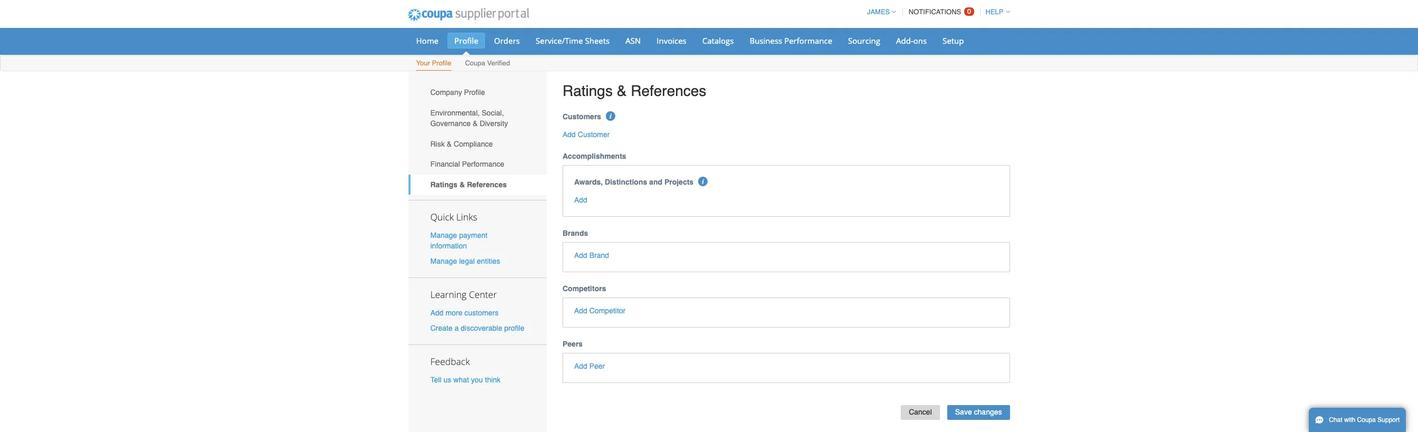 Task type: describe. For each thing, give the bounding box(es) containing it.
james link
[[862, 8, 896, 16]]

add peer
[[574, 362, 605, 370]]

create a discoverable profile link
[[430, 324, 525, 333]]

service/time sheets
[[536, 35, 610, 46]]

add-
[[896, 35, 914, 46]]

risk
[[430, 140, 445, 148]]

us
[[444, 376, 451, 384]]

0 horizontal spatial references
[[467, 180, 507, 189]]

& down financial performance
[[460, 180, 465, 189]]

projects
[[664, 178, 694, 186]]

legal
[[459, 257, 475, 265]]

profile for company profile
[[464, 88, 485, 97]]

save
[[955, 408, 972, 417]]

0
[[967, 7, 971, 15]]

competitor
[[589, 306, 626, 315]]

add more customers link
[[430, 309, 499, 317]]

customers
[[465, 309, 499, 317]]

add competitor
[[574, 306, 626, 315]]

catalogs link
[[696, 33, 741, 49]]

entities
[[477, 257, 500, 265]]

a
[[455, 324, 459, 333]]

customer
[[578, 130, 610, 139]]

sourcing link
[[841, 33, 887, 49]]

competitors
[[563, 284, 606, 293]]

your profile
[[416, 59, 451, 67]]

add for add brand
[[574, 251, 587, 259]]

service/time sheets link
[[529, 33, 617, 49]]

customers
[[563, 112, 601, 121]]

orders
[[494, 35, 520, 46]]

manage payment information link
[[430, 231, 488, 250]]

social,
[[482, 109, 504, 117]]

ratings & references link
[[408, 175, 547, 195]]

sheets
[[585, 35, 610, 46]]

add customer
[[563, 130, 610, 139]]

& down asn link
[[617, 82, 627, 99]]

business performance
[[750, 35, 832, 46]]

business performance link
[[743, 33, 839, 49]]

add-ons link
[[889, 33, 934, 49]]

governance
[[430, 119, 471, 128]]

service/time
[[536, 35, 583, 46]]

chat with coupa support button
[[1309, 408, 1406, 432]]

think
[[485, 376, 501, 384]]

quick
[[430, 210, 454, 223]]

james
[[867, 8, 890, 16]]

0 vertical spatial ratings & references
[[563, 82, 706, 99]]

quick links
[[430, 210, 477, 223]]

and
[[649, 178, 662, 186]]

& inside environmental, social, governance & diversity
[[473, 119, 478, 128]]

& right "risk" on the top left of the page
[[447, 140, 452, 148]]

manage for manage legal entities
[[430, 257, 457, 265]]

ons
[[914, 35, 927, 46]]

home link
[[409, 33, 445, 49]]

coupa verified link
[[465, 57, 511, 71]]

add-ons
[[896, 35, 927, 46]]

coupa supplier portal image
[[400, 2, 536, 28]]

profile for your profile
[[432, 59, 451, 67]]

0 horizontal spatial ratings & references
[[430, 180, 507, 189]]

manage payment information
[[430, 231, 488, 250]]

chat
[[1329, 416, 1343, 424]]

environmental,
[[430, 109, 480, 117]]

add brand
[[574, 251, 609, 259]]

brand
[[589, 251, 609, 259]]

environmental, social, governance & diversity link
[[408, 103, 547, 134]]

save changes
[[955, 408, 1002, 417]]

support
[[1378, 416, 1400, 424]]

help link
[[981, 8, 1010, 16]]

financial performance
[[430, 160, 504, 169]]

business
[[750, 35, 782, 46]]

brands
[[563, 229, 588, 237]]

company profile
[[430, 88, 485, 97]]

discoverable
[[461, 324, 502, 333]]

tell us what you think
[[430, 376, 501, 384]]

catalogs
[[702, 35, 734, 46]]

tell us what you think button
[[430, 375, 501, 385]]

risk & compliance
[[430, 140, 493, 148]]

your
[[416, 59, 430, 67]]

home
[[416, 35, 439, 46]]



Task type: locate. For each thing, give the bounding box(es) containing it.
profile
[[504, 324, 525, 333]]

1 vertical spatial profile
[[432, 59, 451, 67]]

manage legal entities
[[430, 257, 500, 265]]

1 manage from the top
[[430, 231, 457, 239]]

1 horizontal spatial performance
[[784, 35, 832, 46]]

performance for business performance
[[784, 35, 832, 46]]

peer
[[589, 362, 605, 370]]

orders link
[[487, 33, 527, 49]]

with
[[1344, 416, 1356, 424]]

add up create
[[430, 309, 444, 317]]

manage
[[430, 231, 457, 239], [430, 257, 457, 265]]

manage up "information"
[[430, 231, 457, 239]]

create a discoverable profile
[[430, 324, 525, 333]]

1 vertical spatial additional information image
[[699, 177, 708, 186]]

1 vertical spatial references
[[467, 180, 507, 189]]

coupa
[[465, 59, 485, 67], [1357, 416, 1376, 424]]

additional information image
[[606, 111, 616, 121], [699, 177, 708, 186]]

manage inside manage payment information
[[430, 231, 457, 239]]

1 horizontal spatial coupa
[[1357, 416, 1376, 424]]

1 vertical spatial coupa
[[1357, 416, 1376, 424]]

ratings inside ratings & references link
[[430, 180, 458, 189]]

profile down the coupa supplier portal "image"
[[454, 35, 478, 46]]

1 vertical spatial performance
[[462, 160, 504, 169]]

feedback
[[430, 355, 470, 368]]

add for add peer
[[574, 362, 587, 370]]

invoices
[[657, 35, 687, 46]]

&
[[617, 82, 627, 99], [473, 119, 478, 128], [447, 140, 452, 148], [460, 180, 465, 189]]

add competitor button
[[574, 305, 626, 316]]

references
[[631, 82, 706, 99], [467, 180, 507, 189]]

coupa inside button
[[1357, 416, 1376, 424]]

0 horizontal spatial coupa
[[465, 59, 485, 67]]

environmental, social, governance & diversity
[[430, 109, 508, 128]]

1 horizontal spatial ratings & references
[[563, 82, 706, 99]]

diversity
[[480, 119, 508, 128]]

add for add more customers
[[430, 309, 444, 317]]

verified
[[487, 59, 510, 67]]

ratings up customers
[[563, 82, 613, 99]]

add left brand
[[574, 251, 587, 259]]

0 vertical spatial performance
[[784, 35, 832, 46]]

add down competitors
[[574, 306, 587, 315]]

manage down "information"
[[430, 257, 457, 265]]

asn link
[[619, 33, 648, 49]]

0 vertical spatial references
[[631, 82, 706, 99]]

add left peer
[[574, 362, 587, 370]]

create
[[430, 324, 453, 333]]

financial
[[430, 160, 460, 169]]

0 vertical spatial profile
[[454, 35, 478, 46]]

1 vertical spatial ratings & references
[[430, 180, 507, 189]]

risk & compliance link
[[408, 134, 547, 154]]

& left diversity
[[473, 119, 478, 128]]

1 horizontal spatial ratings
[[563, 82, 613, 99]]

help
[[986, 8, 1004, 16]]

add inside "button"
[[574, 362, 587, 370]]

add for add customer
[[563, 130, 576, 139]]

your profile link
[[416, 57, 452, 71]]

0 horizontal spatial performance
[[462, 160, 504, 169]]

additional information image for awards, distinctions and projects
[[699, 177, 708, 186]]

manage legal entities link
[[430, 257, 500, 265]]

cancel
[[909, 408, 932, 417]]

ratings & references down financial performance
[[430, 180, 507, 189]]

center
[[469, 288, 497, 301]]

add down the awards,
[[574, 196, 587, 204]]

ratings & references
[[563, 82, 706, 99], [430, 180, 507, 189]]

peers
[[563, 340, 583, 348]]

awards, distinctions and projects
[[574, 178, 694, 186]]

add peer button
[[574, 361, 605, 371]]

ratings down financial
[[430, 180, 458, 189]]

distinctions
[[605, 178, 647, 186]]

1 vertical spatial ratings
[[430, 180, 458, 189]]

learning
[[430, 288, 467, 301]]

ratings
[[563, 82, 613, 99], [430, 180, 458, 189]]

2 manage from the top
[[430, 257, 457, 265]]

1 horizontal spatial references
[[631, 82, 706, 99]]

invoices link
[[650, 33, 693, 49]]

information
[[430, 242, 467, 250]]

manage for manage payment information
[[430, 231, 457, 239]]

asn
[[626, 35, 641, 46]]

compliance
[[454, 140, 493, 148]]

performance down "risk & compliance" link
[[462, 160, 504, 169]]

add button
[[574, 195, 587, 205]]

profile inside your profile link
[[432, 59, 451, 67]]

coupa right with
[[1357, 416, 1376, 424]]

sourcing
[[848, 35, 880, 46]]

references down the invoices link
[[631, 82, 706, 99]]

add for add competitor
[[574, 306, 587, 315]]

you
[[471, 376, 483, 384]]

profile link
[[448, 33, 485, 49]]

learning center
[[430, 288, 497, 301]]

references down financial performance "link"
[[467, 180, 507, 189]]

cancel link
[[901, 405, 940, 420]]

additional information image up customer
[[606, 111, 616, 121]]

add down customers
[[563, 130, 576, 139]]

add brand button
[[574, 250, 609, 261]]

profile right your
[[432, 59, 451, 67]]

additional information image for customers
[[606, 111, 616, 121]]

performance
[[784, 35, 832, 46], [462, 160, 504, 169]]

profile up environmental, social, governance & diversity 'link'
[[464, 88, 485, 97]]

navigation
[[862, 2, 1010, 22]]

2 vertical spatial profile
[[464, 88, 485, 97]]

save changes button
[[947, 405, 1010, 420]]

navigation containing notifications 0
[[862, 2, 1010, 22]]

0 vertical spatial manage
[[430, 231, 457, 239]]

additional information image right projects
[[699, 177, 708, 186]]

0 vertical spatial coupa
[[465, 59, 485, 67]]

0 vertical spatial additional information image
[[606, 111, 616, 121]]

awards,
[[574, 178, 603, 186]]

coupa verified
[[465, 59, 510, 67]]

more
[[446, 309, 462, 317]]

setup
[[943, 35, 964, 46]]

ratings & references down asn
[[563, 82, 706, 99]]

performance right the business
[[784, 35, 832, 46]]

0 horizontal spatial additional information image
[[606, 111, 616, 121]]

1 horizontal spatial additional information image
[[699, 177, 708, 186]]

tell
[[430, 376, 442, 384]]

0 horizontal spatial ratings
[[430, 180, 458, 189]]

changes
[[974, 408, 1002, 417]]

notifications 0
[[909, 7, 971, 16]]

coupa left verified
[[465, 59, 485, 67]]

add for add
[[574, 196, 587, 204]]

accomplishments
[[563, 152, 626, 160]]

chat with coupa support
[[1329, 416, 1400, 424]]

performance inside "link"
[[462, 160, 504, 169]]

profile inside company profile link
[[464, 88, 485, 97]]

0 vertical spatial ratings
[[563, 82, 613, 99]]

add more customers
[[430, 309, 499, 317]]

performance for financial performance
[[462, 160, 504, 169]]

payment
[[459, 231, 488, 239]]

company
[[430, 88, 462, 97]]

setup link
[[936, 33, 971, 49]]

financial performance link
[[408, 154, 547, 175]]

profile inside profile link
[[454, 35, 478, 46]]

1 vertical spatial manage
[[430, 257, 457, 265]]



Task type: vqa. For each thing, say whether or not it's contained in the screenshot.
Building on the left
no



